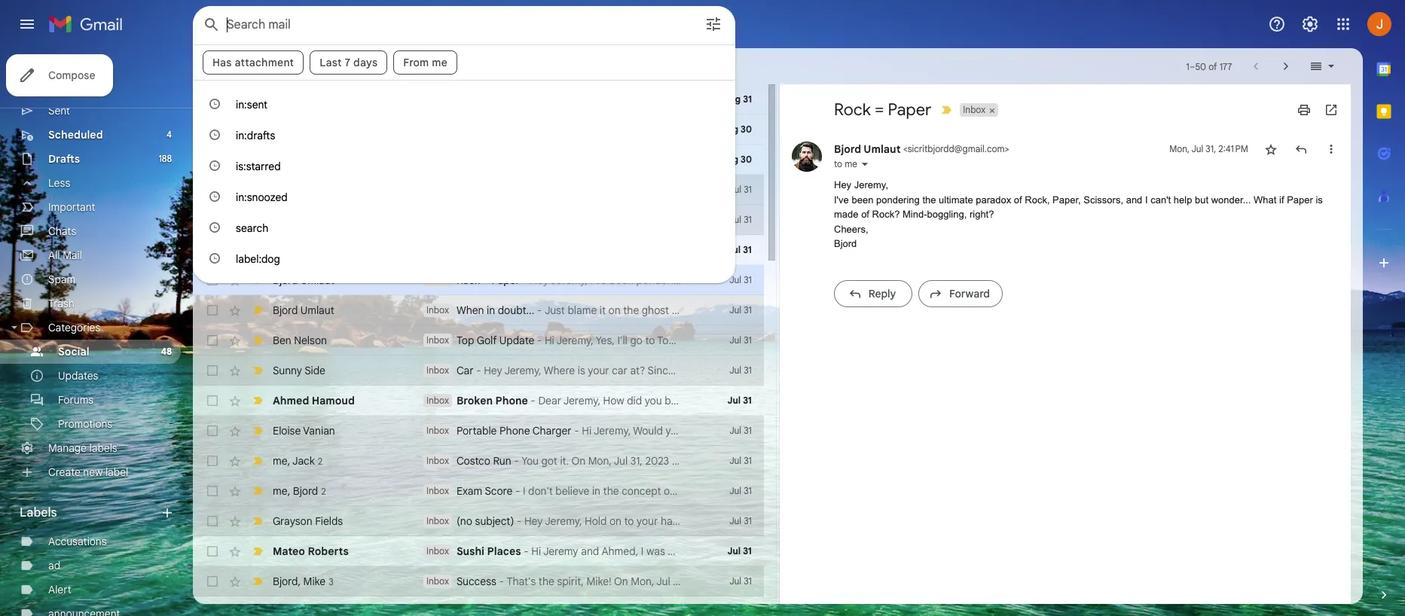 Task type: vqa. For each thing, say whether or not it's contained in the screenshot.


Task type: describe. For each thing, give the bounding box(es) containing it.
me left jack
[[273, 454, 288, 468]]

1 horizontal spatial the
[[683, 304, 699, 317]]

jul 31 for success
[[730, 576, 752, 587]]

- right charger
[[574, 424, 579, 438]]

1 ahmed from the left
[[273, 394, 309, 408]]

can
[[611, 153, 629, 167]]

inbox sushi places -
[[427, 545, 531, 558]]

2 in from the left
[[672, 304, 680, 317]]

inbox for sushi places
[[427, 546, 449, 557]]

sent link
[[48, 104, 70, 118]]

4
[[167, 129, 172, 140]]

inbox for success
[[427, 576, 449, 587]]

31 for portable phone charger
[[744, 425, 752, 436]]

0 horizontal spatial jeremy,
[[504, 364, 542, 378]]

umlaut for 11th row from the bottom of the 'rock = paper' main content
[[300, 304, 334, 317]]

wonder...
[[1212, 194, 1251, 205]]

jul for success
[[730, 576, 742, 587]]

did
[[627, 394, 642, 408]]

0 horizontal spatial the
[[623, 304, 639, 317]]

update
[[499, 334, 534, 347]]

inbox exam score -
[[427, 485, 523, 498]]

create new label
[[48, 466, 128, 479]]

scissors,
[[1084, 194, 1124, 205]]

jul 31 for broken phone
[[728, 395, 752, 406]]

label:dog
[[236, 252, 280, 266]]

bjord down jack
[[293, 484, 318, 498]]

row containing ahmed hamoud
[[193, 386, 798, 416]]

jul for top golf update
[[730, 335, 742, 346]]

bjord inside hey jeremy, i've been pondering the ultimate paradox of rock, paper, scissors, and i can't help but wonder... what if paper is made of rock? mind-boggling, right? cheers, bjord
[[834, 238, 857, 249]]

advanced search options image
[[699, 9, 729, 39]]

aug inside franny wald row
[[721, 124, 739, 135]]

forums link
[[58, 393, 94, 407]]

is:starred
[[236, 160, 281, 173]]

you're
[[457, 153, 489, 167]]

bjord umlaut < sicritbjordd@gmail.com >
[[834, 142, 1009, 156]]

from me
[[403, 56, 448, 69]]

jul 31 for costco run
[[730, 455, 752, 466]]

but
[[1195, 194, 1209, 205]]

spam link
[[48, 273, 76, 286]]

1 horizontal spatial to
[[834, 158, 843, 170]]

- right phone?
[[757, 394, 762, 408]]

nelson
[[294, 334, 327, 347]]

paper inside row
[[492, 274, 520, 287]]

compose
[[48, 69, 95, 82]]

= inside row
[[483, 274, 489, 287]]

inbox portable phone charger -
[[427, 424, 582, 438]]

jul for sushi places
[[728, 546, 741, 557]]

accusations link
[[48, 535, 107, 549]]

8 row from the top
[[193, 446, 764, 476]]

31 for rock = paper
[[744, 274, 752, 286]]

all mail
[[48, 249, 82, 262]]

jeremy, inside hey jeremy, i've been pondering the ultimate paradox of rock, paper, scissors, and i can't help but wonder... what if paper is made of rock? mind-boggling, right? cheers, bjord
[[854, 179, 888, 191]]

last
[[320, 56, 342, 69]]

jul inside row
[[730, 214, 742, 225]]

48
[[161, 346, 172, 357]]

made
[[834, 209, 859, 220]]

updates link
[[58, 369, 98, 383]]

0 vertical spatial =
[[875, 99, 884, 120]]

31 inside sharpay jones row
[[743, 244, 752, 255]]

inbox for rock = paper
[[427, 274, 449, 286]]

row containing bjord
[[193, 567, 764, 597]]

phone for -
[[496, 394, 528, 408]]

scheduled
[[48, 128, 103, 142]]

jul for car
[[730, 365, 742, 376]]

alert
[[48, 583, 71, 597]]

all mail link
[[48, 249, 82, 262]]

at?
[[630, 364, 645, 378]]

run
[[493, 454, 511, 468]]

sushi
[[457, 545, 485, 558]]

- right success
[[499, 575, 504, 589]]

jul for exam score
[[730, 485, 742, 497]]

inbox (no subject) -
[[427, 515, 524, 528]]

costco
[[457, 454, 491, 468]]

jul 31 for (no subject)
[[730, 515, 752, 527]]

important according to google magic. switch
[[250, 243, 265, 258]]

portable
[[457, 424, 497, 438]]

categories
[[48, 321, 100, 335]]

important mainly because it was sent directly to you. switch for bjord umlaut
[[250, 182, 265, 197]]

2 sunny from the left
[[696, 364, 725, 378]]

just
[[545, 304, 565, 317]]

when
[[457, 304, 484, 317]]

drafts link
[[48, 152, 80, 166]]

me up the grayson on the left bottom of page
[[273, 484, 288, 498]]

the inside hey jeremy, i've been pondering the ultimate paradox of rock, paper, scissors, and i can't help but wonder... what if paper is made of rock? mind-boggling, right? cheers, bjord
[[923, 194, 936, 205]]

31 for sushi places
[[743, 546, 752, 557]]

bjord up ben
[[273, 304, 298, 317]]

ghost
[[642, 304, 669, 317]]

main menu image
[[18, 15, 36, 33]]

row containing ben nelson
[[193, 326, 764, 356]]

open
[[516, 153, 541, 167]]

to me
[[834, 158, 858, 170]]

31 for car
[[744, 365, 752, 376]]

days
[[353, 56, 378, 69]]

31 inside "bjord umlaut" row
[[744, 184, 752, 195]]

jul for (no subject)
[[730, 515, 742, 527]]

can't
[[1151, 194, 1171, 205]]

1 in from the left
[[487, 304, 495, 317]]

inbox for (no subject)
[[427, 515, 449, 527]]

labels
[[20, 506, 57, 521]]

important
[[48, 200, 95, 214]]

exam
[[457, 485, 483, 498]]

2 row from the top
[[193, 265, 764, 295]]

is inside row
[[578, 364, 585, 378]]

jul for rock = paper
[[730, 274, 742, 286]]

inbox for when in doubt...
[[427, 304, 449, 316]]

me left show details image
[[845, 158, 858, 170]]

jul 31 row
[[193, 205, 764, 235]]

bjord umlaut for when
[[273, 304, 334, 317]]

not important switch for aug
[[250, 92, 265, 107]]

mon, jul 31, 2:41 pm cell
[[1170, 142, 1249, 157]]

now
[[492, 153, 513, 167]]

not important switch inside row
[[250, 152, 265, 167]]

paradox
[[976, 194, 1011, 205]]

social
[[58, 345, 89, 359]]

1 sunny from the left
[[273, 364, 302, 378]]

ad
[[48, 559, 60, 573]]

help inside hey jeremy, i've been pondering the ultimate paradox of rock, paper, scissors, and i can't help but wonder... what if paper is made of rock? mind-boggling, right? cheers, bjord
[[1174, 194, 1192, 205]]

has
[[213, 56, 232, 69]]

work
[[557, 153, 583, 167]]

places
[[487, 545, 521, 558]]

trash link
[[48, 297, 74, 310]]

row containing mateo roberts
[[193, 537, 764, 567]]

, for mike
[[298, 575, 301, 588]]

from
[[403, 56, 429, 69]]

reply
[[869, 287, 896, 300]]

inbox when in doubt... - just blame it on the ghost in the machine.
[[427, 304, 745, 317]]

search
[[236, 222, 268, 235]]

aug inside aug 31 row
[[724, 93, 741, 105]]

phone?
[[719, 394, 754, 408]]

jul for when in doubt...
[[730, 304, 742, 316]]

vanian
[[303, 424, 335, 438]]

7
[[345, 56, 351, 69]]

franny wald
[[273, 123, 336, 136]]

31 for (no subject)
[[744, 515, 752, 527]]

success
[[457, 575, 496, 589]]

0 horizontal spatial rock
[[457, 274, 480, 287]]

2 ahmed from the left
[[764, 394, 798, 408]]

forums
[[58, 393, 94, 407]]

me , jack 2
[[273, 454, 323, 468]]

accusations
[[48, 535, 107, 549]]

manage labels link
[[48, 442, 117, 455]]

phone for charger
[[500, 424, 530, 438]]

compose button
[[6, 54, 113, 96]]

- right the subject)
[[517, 515, 522, 528]]

jul inside sharpay jones row
[[728, 244, 741, 255]]

list box containing in:sent
[[194, 86, 735, 271]]

side
[[305, 364, 325, 378]]

sicritbjordd@gmail.com
[[908, 143, 1005, 154]]

car
[[612, 364, 628, 378]]

eloise vanian
[[273, 424, 335, 438]]

sincerely,
[[648, 364, 694, 378]]

31 for exam score
[[744, 485, 752, 497]]

not important switch for franny
[[250, 122, 265, 137]]

if
[[1280, 194, 1284, 205]]



Task type: locate. For each thing, give the bounding box(es) containing it.
inbox
[[963, 104, 986, 115], [427, 274, 449, 286], [427, 304, 449, 316], [427, 335, 449, 346], [427, 365, 449, 376], [427, 395, 449, 406], [427, 425, 449, 436], [427, 455, 449, 466], [427, 485, 449, 497], [427, 515, 449, 527], [427, 546, 449, 557], [427, 576, 449, 587]]

1 horizontal spatial help
[[1174, 194, 1192, 205]]

ad link
[[48, 559, 60, 573]]

ahmed right phone?
[[764, 394, 798, 408]]

2 horizontal spatial the
[[923, 194, 936, 205]]

3 not important switch from the top
[[250, 152, 265, 167]]

1 vertical spatial =
[[483, 274, 489, 287]]

1 row from the top
[[193, 145, 764, 175]]

the right on
[[623, 304, 639, 317]]

paper right if
[[1287, 194, 1313, 205]]

jul inside "bjord umlaut" row
[[730, 184, 742, 195]]

1 horizontal spatial sunny
[[696, 364, 725, 378]]

i
[[1145, 194, 1148, 205]]

, for jack
[[288, 454, 290, 468]]

0 vertical spatial bjord umlaut
[[273, 183, 334, 197]]

31 for success
[[744, 576, 752, 587]]

2 inside me , jack 2
[[318, 456, 323, 467]]

inbox car - hey jeremy, where is your car at? sincerely, sunny
[[427, 364, 725, 378]]

fields
[[315, 515, 343, 528]]

important mainly because it was sent directly to you. switch inside "bjord umlaut" row
[[250, 182, 265, 197]]

1 vertical spatial important mainly because it was sent directly to you. switch
[[250, 182, 265, 197]]

is right if
[[1316, 194, 1323, 205]]

paper,
[[1053, 194, 1081, 205]]

subject)
[[475, 515, 514, 528]]

, left jack
[[288, 454, 290, 468]]

inbox inside "inbox exam score -"
[[427, 485, 449, 497]]

inbox for portable phone charger
[[427, 425, 449, 436]]

2 not important switch from the top
[[250, 122, 265, 137]]

- left dear
[[531, 394, 536, 408]]

1 horizontal spatial is
[[1316, 194, 1323, 205]]

mark as unread image
[[451, 59, 466, 74]]

11 row from the top
[[193, 537, 764, 567]]

- left just
[[537, 304, 542, 317]]

phone up inbox portable phone charger -
[[496, 394, 528, 408]]

bjord
[[834, 142, 861, 156], [273, 183, 298, 197], [834, 238, 857, 249], [273, 274, 298, 287], [273, 304, 298, 317], [293, 484, 318, 498], [273, 575, 298, 588]]

me inside list box
[[432, 56, 448, 69]]

0 vertical spatial jeremy,
[[854, 179, 888, 191]]

search refinement toolbar list box
[[194, 44, 735, 80]]

1 aug 30 from the top
[[721, 124, 752, 135]]

settings image
[[1301, 15, 1319, 33]]

on
[[609, 304, 621, 317]]

jul for broken phone
[[728, 395, 741, 406]]

31 for top golf update
[[744, 335, 752, 346]]

1 vertical spatial 2
[[321, 486, 326, 497]]

create
[[48, 466, 80, 479]]

rock up to me
[[834, 99, 871, 120]]

search mail image
[[198, 11, 225, 38]]

31 inside jul 31 row
[[744, 214, 752, 225]]

<
[[903, 143, 908, 154]]

bjord down sharpay
[[273, 274, 298, 287]]

jack
[[292, 454, 315, 468]]

None checkbox
[[205, 363, 220, 378], [205, 393, 220, 408], [205, 424, 220, 439], [205, 484, 220, 499], [205, 544, 220, 559], [205, 574, 220, 589], [205, 363, 220, 378], [205, 393, 220, 408], [205, 424, 220, 439], [205, 484, 220, 499], [205, 544, 220, 559], [205, 574, 220, 589]]

0 vertical spatial hey
[[834, 179, 852, 191]]

0 horizontal spatial in
[[487, 304, 495, 317]]

2 vertical spatial bjord umlaut
[[273, 304, 334, 317]]

wald
[[311, 123, 336, 136]]

rock
[[834, 99, 871, 120], [457, 274, 480, 287]]

1 vertical spatial phone
[[500, 424, 530, 438]]

to
[[544, 153, 555, 167], [834, 158, 843, 170]]

in right "when"
[[487, 304, 495, 317]]

1 vertical spatial your
[[695, 394, 716, 408]]

jul 31 inside sharpay jones row
[[728, 244, 752, 255]]

rock up "when"
[[457, 274, 480, 287]]

help
[[632, 153, 655, 167], [1174, 194, 1192, 205]]

hey inside hey jeremy, i've been pondering the ultimate paradox of rock, paper, scissors, and i can't help but wonder... what if paper is made of rock? mind-boggling, right? cheers, bjord
[[834, 179, 852, 191]]

labels heading
[[20, 506, 160, 521]]

bjord umlaut cell
[[834, 142, 1009, 156]]

0 horizontal spatial ahmed
[[273, 394, 309, 408]]

0 vertical spatial your
[[588, 364, 609, 378]]

2 horizontal spatial jeremy,
[[854, 179, 888, 191]]

important mainly because it was sent directly to you. switch down in:snoozed
[[250, 213, 265, 228]]

1 vertical spatial aug
[[721, 124, 739, 135]]

5 row from the top
[[193, 356, 764, 386]]

labels navigation
[[0, 26, 193, 616]]

inbox for exam score
[[427, 485, 449, 497]]

inbox down sharpay jones row
[[427, 274, 449, 286]]

31 inside aug 31 row
[[743, 93, 752, 105]]

important mainly because it was sent directly to you. switch inside jul 31 row
[[250, 213, 265, 228]]

not important switch down in:sent
[[250, 122, 265, 137]]

10 row from the top
[[193, 506, 764, 537]]

inbox left success
[[427, 576, 449, 587]]

0 vertical spatial 2
[[318, 456, 323, 467]]

franny wald row
[[193, 115, 764, 145]]

1 vertical spatial bjord umlaut
[[273, 274, 334, 287]]

sharpay jones row
[[193, 235, 764, 265]]

1 vertical spatial jeremy,
[[504, 364, 542, 378]]

the left the machine.
[[683, 304, 699, 317]]

1 horizontal spatial of
[[1014, 194, 1022, 205]]

older image
[[1279, 59, 1294, 74]]

doubt...
[[498, 304, 534, 317]]

1 vertical spatial help
[[1174, 194, 1192, 205]]

, up the grayson on the left bottom of page
[[288, 484, 290, 498]]

3 bjord umlaut from the top
[[273, 304, 334, 317]]

jul 31 for rock = paper
[[730, 274, 752, 286]]

sunny left side on the left of the page
[[273, 364, 302, 378]]

and
[[1126, 194, 1143, 205]]

umlaut up nelson
[[300, 304, 334, 317]]

labels
[[89, 442, 117, 455]]

0 horizontal spatial sunny
[[273, 364, 302, 378]]

2 up "fields"
[[321, 486, 326, 497]]

inbox left portable
[[427, 425, 449, 436]]

2 inside me , bjord 2
[[321, 486, 326, 497]]

0 vertical spatial is
[[1316, 194, 1323, 205]]

me left mark as unread icon
[[432, 56, 448, 69]]

1 vertical spatial 30
[[741, 154, 752, 165]]

jul 31 for portable phone charger
[[730, 425, 752, 436]]

to left work
[[544, 153, 555, 167]]

noticed
[[699, 153, 738, 167]]

aug 30 down aug 31
[[721, 124, 752, 135]]

2 vertical spatial important mainly because it was sent directly to you. switch
[[250, 213, 265, 228]]

broken
[[457, 394, 493, 408]]

inbox rock = paper -
[[427, 274, 530, 287]]

show details image
[[861, 160, 870, 169]]

sunny
[[273, 364, 302, 378], [696, 364, 725, 378]]

1 horizontal spatial rock
[[834, 99, 871, 120]]

you left the get
[[657, 153, 676, 167]]

new
[[83, 466, 103, 479]]

None search field
[[193, 6, 735, 283]]

inbox inside inbox button
[[963, 104, 986, 115]]

1 horizontal spatial =
[[875, 99, 884, 120]]

umlaut down sharpay jones
[[300, 274, 334, 287]]

4 row from the top
[[193, 326, 764, 356]]

attachment
[[235, 56, 294, 69]]

me , bjord 2
[[273, 484, 326, 498]]

Search mail text field
[[227, 17, 662, 32]]

tab list
[[1363, 48, 1405, 562]]

rock = paper main content
[[193, 48, 1363, 616]]

, for bjord
[[288, 484, 290, 498]]

1 horizontal spatial hey
[[834, 179, 852, 191]]

0 vertical spatial help
[[632, 153, 655, 167]]

jul 31 for exam score
[[730, 485, 752, 497]]

aug 31 row
[[193, 84, 764, 115]]

31 for costco run
[[744, 455, 752, 466]]

you're now open to work - we can help you get noticed cell
[[457, 153, 738, 167]]

of left rock,
[[1014, 194, 1022, 205]]

0 horizontal spatial your
[[588, 364, 609, 378]]

- right "run"
[[514, 454, 519, 468]]

0 vertical spatial phone
[[496, 394, 528, 408]]

cheers,
[[834, 223, 869, 235]]

7 row from the top
[[193, 416, 764, 446]]

Not starred checkbox
[[1264, 142, 1279, 157]]

important mainly because it was sent directly to you. switch left inbox button
[[939, 102, 954, 118]]

1 vertical spatial is
[[578, 364, 585, 378]]

alert link
[[48, 583, 71, 597]]

inbox inside inbox when in doubt... - just blame it on the ghost in the machine.
[[427, 304, 449, 316]]

row containing sunny side
[[193, 356, 764, 386]]

inbox left car
[[427, 365, 449, 376]]

bjord up to me
[[834, 142, 861, 156]]

charger
[[533, 424, 572, 438]]

bjord down cheers,
[[834, 238, 857, 249]]

umlaut for second row from the top of the 'rock = paper' main content
[[300, 274, 334, 287]]

the up mind-
[[923, 194, 936, 205]]

- right places
[[524, 545, 529, 558]]

important mainly because it was sent directly to you. switch down is:starred
[[250, 182, 265, 197]]

1 horizontal spatial your
[[695, 394, 716, 408]]

jul 31 for when in doubt...
[[730, 304, 752, 316]]

not important switch inside franny wald row
[[250, 122, 265, 137]]

1 vertical spatial ,
[[288, 484, 290, 498]]

mateo
[[273, 545, 305, 558]]

inbox left top
[[427, 335, 449, 346]]

0 vertical spatial you
[[657, 153, 676, 167]]

jones
[[318, 243, 349, 257]]

12 row from the top
[[193, 567, 764, 597]]

updates
[[58, 369, 98, 383]]

1 horizontal spatial ahmed
[[764, 394, 798, 408]]

right?
[[970, 209, 994, 220]]

inbox inside the inbox sushi places -
[[427, 546, 449, 557]]

sunny up phone?
[[696, 364, 725, 378]]

hey up i've
[[834, 179, 852, 191]]

roberts
[[308, 545, 349, 558]]

3 row from the top
[[193, 295, 764, 326]]

inbox left exam
[[427, 485, 449, 497]]

me
[[432, 56, 448, 69], [845, 158, 858, 170], [273, 454, 288, 468], [273, 484, 288, 498]]

2 30 from the top
[[741, 154, 752, 165]]

- right update
[[537, 334, 542, 347]]

bjord umlaut up ben nelson
[[273, 304, 334, 317]]

2 bjord umlaut from the top
[[273, 274, 334, 287]]

jul 31 for sushi places
[[728, 546, 752, 557]]

31 for when in doubt...
[[744, 304, 752, 316]]

0 vertical spatial aug
[[724, 93, 741, 105]]

of
[[1014, 194, 1022, 205], [861, 209, 870, 220]]

1 vertical spatial not important switch
[[250, 122, 265, 137]]

your right break
[[695, 394, 716, 408]]

to left show details image
[[834, 158, 843, 170]]

bjord umlaut inside "bjord umlaut" row
[[273, 183, 334, 197]]

2 horizontal spatial paper
[[1287, 194, 1313, 205]]

none search field containing has attachment
[[193, 6, 735, 283]]

umlaut for "bjord umlaut" row
[[300, 183, 334, 197]]

jul 31 for car
[[730, 365, 752, 376]]

mon,
[[1170, 143, 1190, 154]]

label
[[105, 466, 128, 479]]

bjord umlaut down linkedin
[[273, 183, 334, 197]]

paper up doubt...
[[492, 274, 520, 287]]

0 vertical spatial of
[[1014, 194, 1022, 205]]

- up doubt...
[[523, 274, 528, 287]]

0 vertical spatial ,
[[288, 454, 290, 468]]

ahmed up the eloise
[[273, 394, 309, 408]]

2 vertical spatial not important switch
[[250, 152, 265, 167]]

>
[[1005, 143, 1009, 154]]

0 horizontal spatial hey
[[484, 364, 502, 378]]

0 vertical spatial not important switch
[[250, 92, 265, 107]]

1 vertical spatial hey
[[484, 364, 502, 378]]

you're now open to work - we can help you get noticed
[[457, 153, 738, 167]]

inbox up sicritbjordd@gmail.com
[[963, 104, 986, 115]]

row containing grayson fields
[[193, 506, 764, 537]]

not important switch down in:drafts
[[250, 152, 265, 167]]

0 vertical spatial important mainly because it was sent directly to you. switch
[[939, 102, 954, 118]]

your left car
[[588, 364, 609, 378]]

0 vertical spatial 30
[[741, 124, 752, 135]]

manage
[[48, 442, 87, 455]]

umlaut up show details image
[[864, 142, 901, 156]]

0 vertical spatial aug 30
[[721, 124, 752, 135]]

last 7 days
[[320, 56, 378, 69]]

inbox left (no
[[427, 515, 449, 527]]

13 row from the top
[[193, 597, 764, 616]]

2 aug 30 from the top
[[721, 154, 752, 165]]

=
[[875, 99, 884, 120], [483, 274, 489, 287]]

scheduled link
[[48, 128, 103, 142]]

less button
[[0, 171, 181, 195]]

1 not important switch from the top
[[250, 92, 265, 107]]

of down been on the top right of the page
[[861, 209, 870, 220]]

break
[[665, 394, 692, 408]]

jul 31 for top golf update
[[730, 335, 752, 346]]

30 inside franny wald row
[[741, 124, 752, 135]]

linkedin
[[273, 153, 317, 167]]

social link
[[58, 345, 89, 359]]

in:snoozed
[[236, 191, 288, 204]]

2 vertical spatial paper
[[492, 274, 520, 287]]

inbox inside inbox portable phone charger -
[[427, 425, 449, 436]]

jul inside cell
[[1192, 143, 1204, 154]]

aug 30 inside franny wald row
[[721, 124, 752, 135]]

in right ghost
[[672, 304, 680, 317]]

hey jeremy, i've been pondering the ultimate paradox of rock, paper, scissors, and i can't help but wonder... what if paper is made of rock? mind-boggling, right? cheers, bjord
[[834, 179, 1323, 249]]

aug down aug 31
[[721, 124, 739, 135]]

paper up the <
[[888, 99, 932, 120]]

2 vertical spatial ,
[[298, 575, 301, 588]]

inbox left costco
[[427, 455, 449, 466]]

inbox inside inbox car - hey jeremy, where is your car at? sincerely, sunny
[[427, 365, 449, 376]]

jul for costco run
[[730, 455, 742, 466]]

jeremy, down update
[[504, 364, 542, 378]]

inbox inside inbox top golf update -
[[427, 335, 449, 346]]

list box
[[194, 86, 735, 271]]

row containing eloise vanian
[[193, 416, 764, 446]]

row
[[193, 145, 764, 175], [193, 265, 764, 295], [193, 295, 764, 326], [193, 326, 764, 356], [193, 356, 764, 386], [193, 386, 798, 416], [193, 416, 764, 446], [193, 446, 764, 476], [193, 476, 764, 506], [193, 506, 764, 537], [193, 537, 764, 567], [193, 567, 764, 597], [193, 597, 764, 616]]

0 vertical spatial rock
[[834, 99, 871, 120]]

pondering
[[876, 194, 920, 205]]

inbox left broken at the left bottom
[[427, 395, 449, 406]]

1 vertical spatial you
[[645, 394, 662, 408]]

aug 30 right the get
[[721, 154, 752, 165]]

31 for broken phone
[[743, 395, 752, 406]]

franny
[[273, 123, 308, 136]]

inbox success -
[[427, 575, 507, 589]]

inbox inside inbox costco run -
[[427, 455, 449, 466]]

important mainly because it was sent directly to you. switch for jul 31
[[250, 213, 265, 228]]

1 horizontal spatial jeremy,
[[563, 394, 601, 408]]

0 horizontal spatial paper
[[492, 274, 520, 287]]

0 horizontal spatial =
[[483, 274, 489, 287]]

jul for portable phone charger
[[730, 425, 742, 436]]

hey right car
[[484, 364, 502, 378]]

0 vertical spatial paper
[[888, 99, 932, 120]]

0 horizontal spatial is
[[578, 364, 585, 378]]

rock,
[[1025, 194, 1050, 205]]

jeremy, down inbox car - hey jeremy, where is your car at? sincerely, sunny
[[563, 394, 601, 408]]

= down sharpay jones row
[[483, 274, 489, 287]]

= up the bjord umlaut cell
[[875, 99, 884, 120]]

1 vertical spatial paper
[[1287, 194, 1313, 205]]

30 right noticed
[[741, 154, 752, 165]]

ahmed hamoud
[[273, 394, 355, 408]]

help left but
[[1174, 194, 1192, 205]]

2 vertical spatial aug
[[721, 154, 739, 165]]

bjord umlaut for rock
[[273, 274, 334, 287]]

bjord umlaut row
[[193, 175, 764, 205]]

eloise
[[273, 424, 301, 438]]

- left we
[[586, 153, 591, 167]]

is right where
[[578, 364, 585, 378]]

1 vertical spatial rock
[[457, 274, 480, 287]]

bjord umlaut
[[273, 183, 334, 197], [273, 274, 334, 287], [273, 304, 334, 317]]

how
[[603, 394, 624, 408]]

1 bjord umlaut from the top
[[273, 183, 334, 197]]

mike
[[303, 575, 326, 588]]

, left mike
[[298, 575, 301, 588]]

2 right jack
[[318, 456, 323, 467]]

important mainly because it was sent directly to you. switch
[[939, 102, 954, 118], [250, 182, 265, 197], [250, 213, 265, 228]]

phone up "run"
[[500, 424, 530, 438]]

not important switch inside aug 31 row
[[250, 92, 265, 107]]

188
[[159, 153, 172, 164]]

delete image
[[406, 59, 421, 74]]

help right can
[[632, 153, 655, 167]]

inbox for costco run
[[427, 455, 449, 466]]

- right score
[[515, 485, 520, 498]]

inbox left "when"
[[427, 304, 449, 316]]

1 vertical spatial of
[[861, 209, 870, 220]]

inbox left sushi
[[427, 546, 449, 557]]

inbox top golf update -
[[427, 334, 545, 347]]

1 horizontal spatial in
[[672, 304, 680, 317]]

0 horizontal spatial help
[[632, 153, 655, 167]]

help inside row
[[632, 153, 655, 167]]

jul 31 inside row
[[730, 214, 752, 225]]

1 30 from the top
[[741, 124, 752, 135]]

(no
[[457, 515, 472, 528]]

2 vertical spatial jeremy,
[[563, 394, 601, 408]]

score
[[485, 485, 513, 498]]

0 horizontal spatial of
[[861, 209, 870, 220]]

1 horizontal spatial paper
[[888, 99, 932, 120]]

aug right the get
[[721, 154, 739, 165]]

jul 31 inside "bjord umlaut" row
[[730, 184, 752, 195]]

top
[[457, 334, 474, 347]]

inbox button
[[960, 103, 987, 117]]

6 row from the top
[[193, 386, 798, 416]]

bjord left mike
[[273, 575, 298, 588]]

0 horizontal spatial to
[[544, 153, 555, 167]]

inbox for car
[[427, 365, 449, 376]]

aug up noticed
[[724, 93, 741, 105]]

hey inside row
[[484, 364, 502, 378]]

umlaut down linkedin
[[300, 183, 334, 197]]

is inside hey jeremy, i've been pondering the ultimate paradox of rock, paper, scissors, and i can't help but wonder... what if paper is made of rock? mind-boggling, right? cheers, bjord
[[1316, 194, 1323, 205]]

bjord down linkedin
[[273, 183, 298, 197]]

you right did
[[645, 394, 662, 408]]

inbox inside inbox (no subject) -
[[427, 515, 449, 527]]

sharpay jones
[[273, 243, 349, 257]]

inbox inside "inbox broken phone - dear jeremy, how did you break your phone? - ahmed"
[[427, 395, 449, 406]]

the
[[923, 194, 936, 205], [623, 304, 639, 317], [683, 304, 699, 317]]

it
[[600, 304, 606, 317]]

row containing linkedin
[[193, 145, 764, 175]]

less
[[48, 176, 70, 190]]

2 for jack
[[318, 456, 323, 467]]

report spam image
[[373, 59, 388, 74]]

bjord umlaut down sharpay jones
[[273, 274, 334, 287]]

jeremy, up been on the top right of the page
[[854, 179, 888, 191]]

inbox for top golf update
[[427, 335, 449, 346]]

gmail image
[[48, 9, 130, 39]]

umlaut inside row
[[300, 183, 334, 197]]

chats link
[[48, 225, 76, 238]]

None checkbox
[[205, 273, 220, 288], [205, 303, 220, 318], [205, 333, 220, 348], [205, 454, 220, 469], [205, 514, 220, 529], [205, 273, 220, 288], [205, 303, 220, 318], [205, 333, 220, 348], [205, 454, 220, 469], [205, 514, 220, 529]]

2 for bjord
[[321, 486, 326, 497]]

hey
[[834, 179, 852, 191], [484, 364, 502, 378]]

30 inside row
[[741, 154, 752, 165]]

2:41 pm
[[1219, 143, 1249, 154]]

inbox inside "inbox success -"
[[427, 576, 449, 587]]

archive image
[[340, 59, 355, 74]]

paper inside hey jeremy, i've been pondering the ultimate paradox of rock, paper, scissors, and i can't help but wonder... what if paper is made of rock? mind-boggling, right? cheers, bjord
[[1287, 194, 1313, 205]]

inbox for broken phone
[[427, 395, 449, 406]]

30 down aug 31
[[741, 124, 752, 135]]

inbox inside inbox rock = paper -
[[427, 274, 449, 286]]

jul 31
[[730, 184, 752, 195], [730, 214, 752, 225], [728, 244, 752, 255], [730, 274, 752, 286], [730, 304, 752, 316], [730, 335, 752, 346], [730, 365, 752, 376], [728, 395, 752, 406], [730, 425, 752, 436], [730, 455, 752, 466], [730, 485, 752, 497], [730, 515, 752, 527], [728, 546, 752, 557], [730, 576, 752, 587]]

- right car
[[476, 364, 481, 378]]

toggle split pane mode image
[[1309, 59, 1324, 74]]

not important switch up in:drafts
[[250, 92, 265, 107]]

bjord inside row
[[273, 183, 298, 197]]

not important switch
[[250, 92, 265, 107], [250, 122, 265, 137], [250, 152, 265, 167]]

in:sent
[[236, 98, 268, 112]]

all
[[48, 249, 60, 262]]

i've
[[834, 194, 849, 205]]

1 vertical spatial aug 30
[[721, 154, 752, 165]]

9 row from the top
[[193, 476, 764, 506]]



